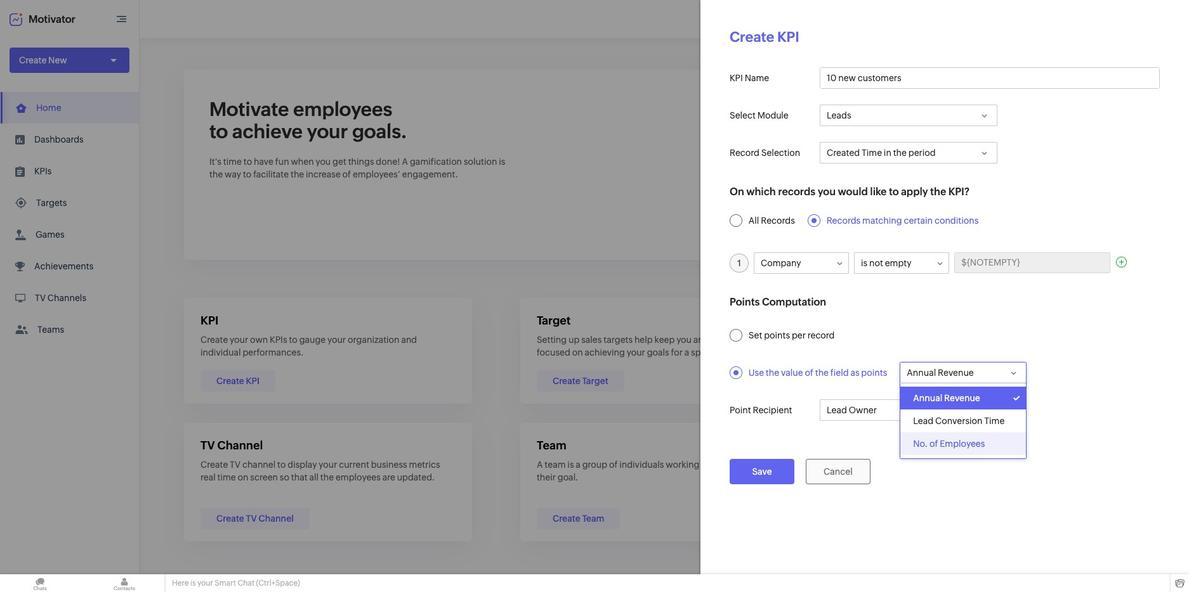 Task type: locate. For each thing, give the bounding box(es) containing it.
kpis
[[34, 166, 52, 176], [270, 335, 287, 345]]

the left kpi?
[[930, 186, 946, 198]]

create up individual
[[201, 335, 228, 345]]

1 vertical spatial kpis
[[270, 335, 287, 345]]

keep up targets,
[[1003, 460, 1023, 470]]

no. of employees
[[913, 439, 985, 449]]

1 vertical spatial team
[[545, 460, 566, 470]]

1 horizontal spatial sales
[[731, 335, 752, 345]]

business inside create tv channel to display your current business metrics real time on screen so that all the employees are updated.
[[371, 460, 407, 470]]

keep up the for
[[655, 335, 675, 345]]

0 horizontal spatial goals
[[647, 348, 669, 358]]

create inside create your own dashboards to keep track of your sales and business opportunities, kpis, targets, achievements and performances of the employees.
[[873, 460, 901, 470]]

0 vertical spatial kpis
[[34, 166, 52, 176]]

certain
[[904, 216, 933, 226]]

1 vertical spatial keep
[[1003, 460, 1023, 470]]

0 horizontal spatial keep
[[655, 335, 675, 345]]

1 horizontal spatial their
[[873, 348, 892, 358]]

lead conversion time option
[[901, 410, 1026, 433]]

1 horizontal spatial achieve
[[750, 460, 782, 470]]

on down up
[[572, 348, 583, 358]]

0 vertical spatial a
[[685, 348, 689, 358]]

1 horizontal spatial kpis
[[270, 335, 287, 345]]

2 goals from the left
[[894, 348, 916, 358]]

1 horizontal spatial on
[[572, 348, 583, 358]]

0 horizontal spatial team
[[545, 460, 566, 470]]

points right set
[[764, 331, 790, 341]]

0 horizontal spatial on
[[238, 473, 248, 483]]

2 vertical spatial you
[[677, 335, 692, 345]]

records
[[761, 216, 795, 226], [827, 216, 861, 226]]

create up real
[[201, 460, 228, 470]]

a inside it's time to have fun when you get things done! a gamification solution is the way to facilitate the increase of employees' engagement.
[[402, 157, 408, 167]]

not
[[869, 258, 883, 268]]

a right the for
[[685, 348, 689, 358]]

2 vertical spatial employees
[[336, 473, 381, 483]]

1 vertical spatial channel
[[259, 514, 294, 524]]

0 vertical spatial time
[[223, 157, 242, 167]]

you inside it's time to have fun when you get things done! a gamification solution is the way to facilitate the increase of employees' engagement.
[[316, 157, 331, 167]]

you left would
[[818, 186, 836, 198]]

specific
[[691, 348, 724, 358]]

apply
[[901, 186, 928, 198]]

0 vertical spatial keep
[[655, 335, 675, 345]]

1 vertical spatial you
[[818, 186, 836, 198]]

you inside the setting up sales targets help keep you and your sales team focused on achieving your goals for a specific time.
[[677, 335, 692, 345]]

points right as
[[861, 368, 887, 378]]

1 vertical spatial annual revenue
[[913, 394, 980, 404]]

create tv channel to display your current business metrics real time on screen so that all the employees are updated.
[[201, 460, 440, 483]]

and inside start creating games and motivate your employees to achieve their goals enthusiastically.
[[961, 335, 976, 345]]

games
[[36, 230, 64, 240]]

sales up time.
[[731, 335, 752, 345]]

time.
[[726, 348, 747, 358]]

keep
[[655, 335, 675, 345], [1003, 460, 1023, 470]]

team up the 'goal.'
[[545, 460, 566, 470]]

1 horizontal spatial a
[[685, 348, 689, 358]]

help
[[635, 335, 653, 345]]

annual revenue
[[907, 368, 974, 378], [913, 394, 980, 404]]

employees right motivate
[[1037, 335, 1082, 345]]

0 horizontal spatial points
[[764, 331, 790, 341]]

1 vertical spatial team
[[582, 514, 605, 524]]

solution
[[464, 157, 497, 167]]

0 vertical spatial own
[[250, 335, 268, 345]]

business up are
[[371, 460, 407, 470]]

1 vertical spatial create kpi
[[216, 376, 260, 387]]

your up individual
[[230, 335, 248, 345]]

of inside a team is a group of individuals working together to achieve their goal.
[[609, 460, 618, 470]]

list
[[0, 92, 139, 346]]

1 horizontal spatial business
[[873, 473, 909, 483]]

their
[[873, 348, 892, 358], [537, 473, 556, 483]]

your inside start creating games and motivate your employees to achieve their goals enthusiastically.
[[1016, 335, 1035, 345]]

goals
[[647, 348, 669, 358], [894, 348, 916, 358]]

0 vertical spatial revenue
[[938, 368, 974, 378]]

the left field
[[815, 368, 829, 378]]

keep for dashboard
[[1003, 460, 1023, 470]]

it's time to have fun when you get things done! a gamification solution is the way to facilitate the increase of employees' engagement.
[[209, 157, 505, 180]]

1 vertical spatial business
[[873, 473, 909, 483]]

achieving
[[585, 348, 625, 358]]

0 vertical spatial points
[[764, 331, 790, 341]]

their down start
[[873, 348, 892, 358]]

your down help
[[627, 348, 645, 358]]

all
[[309, 473, 319, 483]]

0 horizontal spatial you
[[316, 157, 331, 167]]

tv inside list
[[35, 293, 46, 303]]

0 horizontal spatial business
[[371, 460, 407, 470]]

a
[[402, 157, 408, 167], [537, 460, 543, 470]]

own inside create your own kpis to gauge your organization and individual performances.
[[250, 335, 268, 345]]

as
[[851, 368, 860, 378]]

enthusiastically.
[[918, 348, 984, 358]]

cancel
[[824, 467, 853, 477]]

target up setting
[[537, 314, 571, 327]]

achieve inside start creating games and motivate your employees to achieve their goals enthusiastically.
[[1094, 335, 1126, 345]]

achieve inside motivate employees to achieve your goals.
[[232, 121, 303, 143]]

display
[[288, 460, 317, 470]]

a
[[685, 348, 689, 358], [576, 460, 581, 470]]

the right all
[[320, 473, 334, 483]]

sales up achievements
[[1078, 460, 1099, 470]]

2 horizontal spatial sales
[[1078, 460, 1099, 470]]

target down achieving
[[582, 376, 609, 387]]

keep for target
[[655, 335, 675, 345]]

1 vertical spatial annual
[[913, 394, 943, 404]]

records
[[778, 186, 816, 198]]

1 vertical spatial employees
[[1037, 335, 1082, 345]]

revenue down enthusiastically.
[[938, 368, 974, 378]]

0 horizontal spatial own
[[250, 335, 268, 345]]

0 vertical spatial you
[[316, 157, 331, 167]]

1 vertical spatial target
[[582, 376, 609, 387]]

list box
[[901, 384, 1026, 459]]

a inside a team is a group of individuals working together to achieve their goal.
[[576, 460, 581, 470]]

team up use
[[754, 335, 775, 345]]

time right real
[[217, 473, 236, 483]]

group
[[582, 460, 607, 470]]

tv down tv channel
[[230, 460, 241, 470]]

a left group
[[537, 460, 543, 470]]

use
[[749, 368, 764, 378]]

is right solution
[[499, 157, 505, 167]]

on down channel
[[238, 473, 248, 483]]

2 horizontal spatial achieve
[[1094, 335, 1126, 345]]

0 vertical spatial a
[[402, 157, 408, 167]]

module
[[758, 110, 789, 121]]

0 vertical spatial team
[[754, 335, 775, 345]]

a team is a group of individuals working together to achieve their goal.
[[537, 460, 782, 483]]

0 horizontal spatial achieve
[[232, 121, 303, 143]]

create kpi up name
[[730, 29, 800, 45]]

team
[[537, 439, 567, 453], [582, 514, 605, 524]]

1 vertical spatial own
[[923, 460, 941, 470]]

you up the for
[[677, 335, 692, 345]]

achievements
[[34, 261, 93, 272]]

1 horizontal spatial records
[[827, 216, 861, 226]]

records down on which records you would like to apply the kpi?
[[827, 216, 861, 226]]

revenue inside field
[[938, 368, 974, 378]]

the inside create tv channel to display your current business metrics real time on screen so that all the employees are updated.
[[320, 473, 334, 483]]

create your own dashboards to keep track of your sales and business opportunities, kpis, targets, achievements and performances of the employees.
[[873, 460, 1116, 496]]

1 horizontal spatial a
[[537, 460, 543, 470]]

of right group
[[609, 460, 618, 470]]

your right motivate
[[1016, 335, 1035, 345]]

keep inside create your own dashboards to keep track of your sales and business opportunities, kpis, targets, achievements and performances of the employees.
[[1003, 460, 1023, 470]]

0 vertical spatial their
[[873, 348, 892, 358]]

user image
[[1150, 9, 1170, 29]]

annual down game
[[913, 394, 943, 404]]

time
[[223, 157, 242, 167], [217, 473, 236, 483]]

0 horizontal spatial a
[[402, 157, 408, 167]]

own up performances.
[[250, 335, 268, 345]]

employees down current
[[336, 473, 381, 483]]

contacts image
[[84, 575, 164, 593]]

0 horizontal spatial target
[[537, 314, 571, 327]]

your up get
[[307, 121, 348, 143]]

a right done!
[[402, 157, 408, 167]]

which
[[747, 186, 776, 198]]

annual revenue down game
[[913, 394, 980, 404]]

1 vertical spatial on
[[238, 473, 248, 483]]

records right the all
[[761, 216, 795, 226]]

a up the 'goal.'
[[576, 460, 581, 470]]

kpis up performances.
[[270, 335, 287, 345]]

1 vertical spatial a
[[537, 460, 543, 470]]

create left game
[[889, 376, 917, 387]]

goals left the for
[[647, 348, 669, 358]]

None text field
[[821, 68, 1160, 88], [955, 253, 1110, 273], [821, 68, 1160, 88], [955, 253, 1110, 273]]

of right no.
[[930, 439, 938, 449]]

the down opportunities,
[[944, 486, 957, 496]]

performances
[[873, 486, 931, 496]]

points computation
[[730, 296, 826, 308]]

way
[[225, 169, 241, 180]]

all
[[749, 216, 759, 226]]

2 horizontal spatial you
[[818, 186, 836, 198]]

0 vertical spatial team
[[537, 439, 567, 453]]

of inside it's time to have fun when you get things done! a gamification solution is the way to facilitate the increase of employees' engagement.
[[342, 169, 351, 180]]

empty
[[885, 258, 912, 268]]

0 vertical spatial on
[[572, 348, 583, 358]]

0 horizontal spatial a
[[576, 460, 581, 470]]

business
[[371, 460, 407, 470], [873, 473, 909, 483]]

0 horizontal spatial team
[[537, 439, 567, 453]]

goals down creating
[[894, 348, 916, 358]]

0 vertical spatial employees
[[293, 98, 392, 121]]

0 vertical spatial annual revenue
[[907, 368, 974, 378]]

own
[[250, 335, 268, 345], [923, 460, 941, 470]]

business up performances
[[873, 473, 909, 483]]

0 horizontal spatial their
[[537, 473, 556, 483]]

is
[[499, 157, 505, 167], [861, 258, 868, 268], [568, 460, 574, 470], [190, 579, 196, 588]]

0 vertical spatial achieve
[[232, 121, 303, 143]]

1 vertical spatial their
[[537, 473, 556, 483]]

create game
[[889, 376, 944, 387]]

tv left channels at left
[[35, 293, 46, 303]]

team up the 'goal.'
[[537, 439, 567, 453]]

to inside a team is a group of individuals working together to achieve their goal.
[[739, 460, 748, 470]]

revenue up lead conversion time option
[[944, 394, 980, 404]]

sales
[[581, 335, 602, 345], [731, 335, 752, 345], [1078, 460, 1099, 470]]

create kpi
[[730, 29, 800, 45], [216, 376, 260, 387]]

employees up get
[[293, 98, 392, 121]]

channel down so
[[259, 514, 294, 524]]

of down get
[[342, 169, 351, 180]]

1 horizontal spatial team
[[582, 514, 605, 524]]

annual down creating
[[907, 368, 936, 378]]

you up increase
[[316, 157, 331, 167]]

focused
[[537, 348, 570, 358]]

real
[[201, 473, 216, 483]]

own inside create your own dashboards to keep track of your sales and business opportunities, kpis, targets, achievements and performances of the employees.
[[923, 460, 941, 470]]

create tv channel link
[[201, 508, 310, 530]]

achieve
[[232, 121, 303, 143], [1094, 335, 1126, 345], [750, 460, 782, 470]]

annual revenue inside option
[[913, 394, 980, 404]]

time inside it's time to have fun when you get things done! a gamification solution is the way to facilitate the increase of employees' engagement.
[[223, 157, 242, 167]]

0 horizontal spatial create kpi
[[216, 376, 260, 387]]

1 goals from the left
[[647, 348, 669, 358]]

create inside create your own kpis to gauge your organization and individual performances.
[[201, 335, 228, 345]]

their left the 'goal.'
[[537, 473, 556, 483]]

1 horizontal spatial keep
[[1003, 460, 1023, 470]]

1 vertical spatial achieve
[[1094, 335, 1126, 345]]

kpis up "targets" in the top left of the page
[[34, 166, 52, 176]]

their inside start creating games and motivate your employees to achieve their goals enthusiastically.
[[873, 348, 892, 358]]

your up achievements
[[1058, 460, 1077, 470]]

0 horizontal spatial sales
[[581, 335, 602, 345]]

revenue
[[938, 368, 974, 378], [944, 394, 980, 404]]

employees inside motivate employees to achieve your goals.
[[293, 98, 392, 121]]

your
[[307, 121, 348, 143], [230, 335, 248, 345], [328, 335, 346, 345], [711, 335, 730, 345], [1016, 335, 1035, 345], [627, 348, 645, 358], [319, 460, 337, 470], [902, 460, 921, 470], [1058, 460, 1077, 470], [197, 579, 213, 588]]

chats image
[[0, 575, 80, 593]]

points
[[764, 331, 790, 341], [861, 368, 887, 378]]

record
[[730, 148, 760, 158]]

0 vertical spatial create kpi
[[730, 29, 800, 45]]

sales right up
[[581, 335, 602, 345]]

1 vertical spatial time
[[217, 473, 236, 483]]

you
[[316, 157, 331, 167], [818, 186, 836, 198], [677, 335, 692, 345]]

time up the way
[[223, 157, 242, 167]]

1 vertical spatial revenue
[[944, 394, 980, 404]]

channel
[[217, 439, 263, 453], [259, 514, 294, 524]]

1 vertical spatial a
[[576, 460, 581, 470]]

select
[[730, 110, 756, 121]]

and
[[401, 335, 417, 345], [694, 335, 709, 345], [961, 335, 976, 345], [1101, 460, 1116, 470], [1086, 473, 1102, 483]]

computation
[[762, 296, 826, 308]]

0 vertical spatial annual
[[907, 368, 936, 378]]

goals inside start creating games and motivate your employees to achieve their goals enthusiastically.
[[894, 348, 916, 358]]

annual revenue down enthusiastically.
[[907, 368, 974, 378]]

sales inside create your own dashboards to keep track of your sales and business opportunities, kpis, targets, achievements and performances of the employees.
[[1078, 460, 1099, 470]]

recipient
[[753, 406, 792, 416]]

kpis,
[[971, 473, 991, 483]]

of up achievements
[[1048, 460, 1056, 470]]

1 horizontal spatial own
[[923, 460, 941, 470]]

0 vertical spatial target
[[537, 314, 571, 327]]

create down individual
[[216, 376, 244, 387]]

organization
[[348, 335, 400, 345]]

1 horizontal spatial goals
[[894, 348, 916, 358]]

lead conversion time
[[913, 416, 1005, 427]]

1 horizontal spatial you
[[677, 335, 692, 345]]

0 horizontal spatial records
[[761, 216, 795, 226]]

your right display
[[319, 460, 337, 470]]

create down dashboard
[[873, 460, 901, 470]]

team down group
[[582, 514, 605, 524]]

a inside a team is a group of individuals working together to achieve their goal.
[[537, 460, 543, 470]]

is inside it's time to have fun when you get things done! a gamification solution is the way to facilitate the increase of employees' engagement.
[[499, 157, 505, 167]]

targets
[[36, 198, 67, 208]]

channel up channel
[[217, 439, 263, 453]]

annual revenue inside field
[[907, 368, 974, 378]]

is up the 'goal.'
[[568, 460, 574, 470]]

create kpi down individual
[[216, 376, 260, 387]]

1 vertical spatial points
[[861, 368, 887, 378]]

save
[[752, 467, 772, 477]]

1 horizontal spatial team
[[754, 335, 775, 345]]

own up opportunities,
[[923, 460, 941, 470]]

annual
[[907, 368, 936, 378], [913, 394, 943, 404]]

annual inside field
[[907, 368, 936, 378]]

keep inside the setting up sales targets help keep you and your sales team focused on achieving your goals for a specific time.
[[655, 335, 675, 345]]

conversion
[[935, 416, 983, 427]]

0 vertical spatial channel
[[217, 439, 263, 453]]

0 vertical spatial business
[[371, 460, 407, 470]]

chat
[[238, 579, 255, 588]]

to inside create your own dashboards to keep track of your sales and business opportunities, kpis, targets, achievements and performances of the employees.
[[993, 460, 1001, 470]]

2 vertical spatial achieve
[[750, 460, 782, 470]]

value
[[781, 368, 803, 378]]

games
[[931, 335, 959, 345]]



Task type: vqa. For each thing, say whether or not it's contained in the screenshot.
right 'Truhlar'
no



Task type: describe. For each thing, give the bounding box(es) containing it.
is right here on the bottom left of the page
[[190, 579, 196, 588]]

on
[[730, 186, 744, 198]]

your up specific
[[711, 335, 730, 345]]

targets,
[[993, 473, 1025, 483]]

so
[[280, 473, 289, 483]]

employees
[[940, 439, 985, 449]]

dashboards
[[34, 135, 84, 145]]

on which records you would like to apply the kpi?
[[730, 186, 970, 198]]

screen
[[250, 473, 278, 483]]

goals inside the setting up sales targets help keep you and your sales team focused on achieving your goals for a specific time.
[[647, 348, 669, 358]]

employees inside create tv channel to display your current business metrics real time on screen so that all the employees are updated.
[[336, 473, 381, 483]]

create target
[[553, 376, 609, 387]]

are
[[383, 473, 395, 483]]

revenue inside option
[[944, 394, 980, 404]]

dashboard
[[873, 439, 933, 453]]

and inside the setting up sales targets help keep you and your sales team focused on achieving your goals for a specific time.
[[694, 335, 709, 345]]

time inside create tv channel to display your current business metrics real time on screen so that all the employees are updated.
[[217, 473, 236, 483]]

and inside create your own kpis to gauge your organization and individual performances.
[[401, 335, 417, 345]]

opportunities,
[[911, 473, 970, 483]]

on inside create tv channel to display your current business metrics real time on screen so that all the employees are updated.
[[238, 473, 248, 483]]

increase
[[306, 169, 341, 180]]

create down focused
[[553, 376, 581, 387]]

annual revenue option
[[901, 387, 1026, 410]]

employees.
[[959, 486, 1007, 496]]

employees inside start creating games and motivate your employees to achieve their goals enthusiastically.
[[1037, 335, 1082, 345]]

to inside create tv channel to display your current business metrics real time on screen so that all the employees are updated.
[[277, 460, 286, 470]]

all records
[[749, 216, 795, 226]]

list containing home
[[0, 92, 139, 346]]

your inside create tv channel to display your current business metrics real time on screen so that all the employees are updated.
[[319, 460, 337, 470]]

kpis inside create your own kpis to gauge your organization and individual performances.
[[270, 335, 287, 345]]

create new
[[19, 55, 67, 65]]

working
[[666, 460, 700, 470]]

tv channel
[[201, 439, 263, 453]]

matching
[[863, 216, 902, 226]]

start creating games and motivate your employees to achieve their goals enthusiastically.
[[873, 335, 1126, 358]]

cancel button
[[806, 460, 871, 485]]

list box containing annual revenue
[[901, 384, 1026, 459]]

motivate
[[209, 98, 289, 121]]

Annual Revenue field
[[900, 362, 1027, 384]]

individuals
[[620, 460, 664, 470]]

that
[[291, 473, 308, 483]]

2 records from the left
[[827, 216, 861, 226]]

is inside a team is a group of individuals working together to achieve their goal.
[[568, 460, 574, 470]]

the down the it's
[[209, 169, 223, 180]]

own for dashboard
[[923, 460, 941, 470]]

name
[[745, 73, 769, 83]]

home
[[36, 103, 61, 113]]

1 horizontal spatial target
[[582, 376, 609, 387]]

track
[[1025, 460, 1046, 470]]

when
[[291, 157, 314, 167]]

here
[[172, 579, 189, 588]]

would
[[838, 186, 868, 198]]

goal.
[[558, 473, 578, 483]]

on inside the setting up sales targets help keep you and your sales team focused on achieving your goals for a specific time.
[[572, 348, 583, 358]]

for
[[671, 348, 683, 358]]

team inside a team is a group of individuals working together to achieve their goal.
[[545, 460, 566, 470]]

0 horizontal spatial kpis
[[34, 166, 52, 176]]

lead
[[913, 416, 934, 427]]

achieve inside a team is a group of individuals working together to achieve their goal.
[[750, 460, 782, 470]]

here is your smart chat (ctrl+space)
[[172, 579, 300, 588]]

create up kpi name
[[730, 29, 774, 45]]

1 horizontal spatial points
[[861, 368, 887, 378]]

motivate employees to achieve your goals.
[[209, 98, 407, 143]]

records matching certain conditions
[[827, 216, 979, 226]]

of right value
[[805, 368, 814, 378]]

tv down screen
[[246, 514, 257, 524]]

your down dashboard
[[902, 460, 921, 470]]

1 horizontal spatial create kpi
[[730, 29, 800, 45]]

done!
[[376, 157, 400, 167]]

set points per record
[[749, 331, 835, 341]]

gamification
[[410, 157, 462, 167]]

together
[[701, 460, 737, 470]]

record
[[808, 331, 835, 341]]

tv channels
[[35, 293, 86, 303]]

fun
[[275, 157, 289, 167]]

sales for target
[[731, 335, 752, 345]]

a inside the setting up sales targets help keep you and your sales team focused on achieving your goals for a specific time.
[[685, 348, 689, 358]]

it's
[[209, 157, 221, 167]]

your right gauge
[[328, 335, 346, 345]]

to inside create your own kpis to gauge your organization and individual performances.
[[289, 335, 298, 345]]

create down channel
[[216, 514, 244, 524]]

create tv channel
[[216, 514, 294, 524]]

smart
[[215, 579, 236, 588]]

tv up real
[[201, 439, 215, 453]]

no. of employees option
[[901, 433, 1026, 456]]

metrics
[[409, 460, 440, 470]]

you for target
[[677, 335, 692, 345]]

create down the 'goal.'
[[553, 514, 581, 524]]

motivate
[[978, 335, 1015, 345]]

the down when at the top
[[291, 169, 304, 180]]

get
[[333, 157, 346, 167]]

conditions
[[935, 216, 979, 226]]

time
[[985, 416, 1005, 427]]

is not empty
[[861, 258, 912, 268]]

annual inside option
[[913, 394, 943, 404]]

create your own kpis to gauge your organization and individual performances.
[[201, 335, 417, 358]]

the inside create your own dashboards to keep track of your sales and business opportunities, kpis, targets, achievements and performances of the employees.
[[944, 486, 957, 496]]

select module
[[730, 110, 789, 121]]

set
[[749, 331, 762, 341]]

points
[[730, 296, 760, 308]]

of inside option
[[930, 439, 938, 449]]

no.
[[913, 439, 928, 449]]

1 records from the left
[[761, 216, 795, 226]]

own for kpi
[[250, 335, 268, 345]]

have
[[254, 157, 274, 167]]

your inside motivate employees to achieve your goals.
[[307, 121, 348, 143]]

tv inside create tv channel to display your current business metrics real time on screen so that all the employees are updated.
[[230, 460, 241, 470]]

to inside motivate employees to achieve your goals.
[[209, 121, 228, 143]]

save button
[[730, 460, 795, 485]]

your left smart at the bottom of the page
[[197, 579, 213, 588]]

setting up sales targets help keep you and your sales team focused on achieving your goals for a specific time.
[[537, 335, 775, 358]]

the right use
[[766, 368, 779, 378]]

(ctrl+space)
[[256, 579, 300, 588]]

field
[[831, 368, 849, 378]]

per
[[792, 331, 806, 341]]

their inside a team is a group of individuals working together to achieve their goal.
[[537, 473, 556, 483]]

game
[[919, 376, 944, 387]]

channels
[[47, 293, 86, 303]]

is left not
[[861, 258, 868, 268]]

current
[[339, 460, 369, 470]]

targets
[[604, 335, 633, 345]]

use the value of the field as points
[[749, 368, 887, 378]]

sales for dashboard
[[1078, 460, 1099, 470]]

kpi?
[[949, 186, 970, 198]]

achievements
[[1027, 473, 1084, 483]]

you for motivate employees
[[316, 157, 331, 167]]

team inside the setting up sales targets help keep you and your sales team focused on achieving your goals for a specific time.
[[754, 335, 775, 345]]

create inside create tv channel to display your current business metrics real time on screen so that all the employees are updated.
[[201, 460, 228, 470]]

to inside start creating games and motivate your employees to achieve their goals enthusiastically.
[[1083, 335, 1092, 345]]

of down opportunities,
[[933, 486, 942, 496]]

up
[[569, 335, 580, 345]]

start
[[873, 335, 893, 345]]

create left new
[[19, 55, 47, 65]]

business inside create your own dashboards to keep track of your sales and business opportunities, kpis, targets, achievements and performances of the employees.
[[873, 473, 909, 483]]

dashboards
[[942, 460, 991, 470]]

point recipient
[[730, 406, 792, 416]]

motivator
[[29, 13, 75, 25]]

gauge
[[299, 335, 326, 345]]



